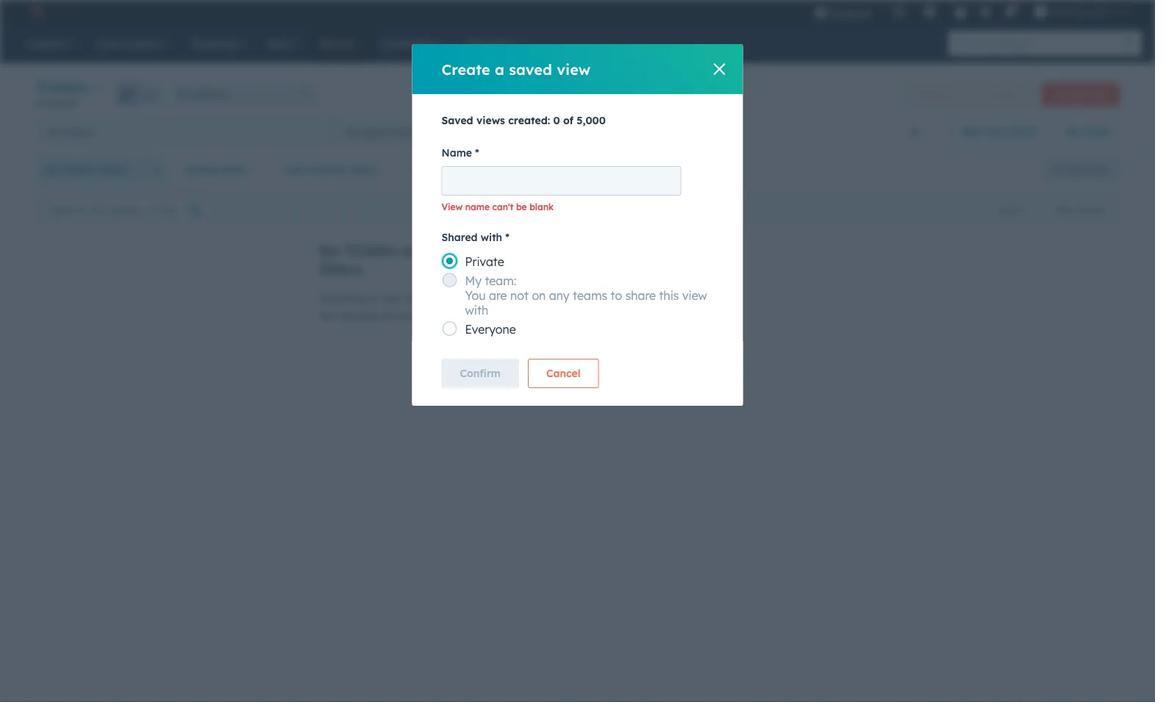 Task type: locate. For each thing, give the bounding box(es) containing it.
my up try
[[465, 274, 482, 288]]

teams
[[573, 288, 608, 303]]

advanced
[[505, 163, 556, 176]]

the inside expecting to see new tickets? try again in a few seconds as the system catches up.
[[396, 310, 412, 323]]

view inside my team: you are not on any teams to share this view with
[[683, 288, 708, 303]]

create down all tickets button
[[185, 163, 219, 176]]

view right this
[[683, 288, 708, 303]]

a right the 'in'
[[527, 292, 533, 305]]

share
[[626, 288, 656, 303]]

1 horizontal spatial tickets
[[390, 125, 422, 138]]

match
[[402, 241, 448, 260]]

create a saved view
[[442, 60, 591, 78]]

the
[[453, 241, 476, 260], [396, 310, 412, 323]]

all inside button
[[47, 125, 59, 138]]

actions button
[[905, 83, 970, 106]]

1 vertical spatial tickets
[[345, 241, 397, 260]]

this
[[660, 288, 679, 303]]

system
[[415, 310, 449, 323]]

priority
[[412, 163, 451, 176]]

confirm button
[[442, 359, 519, 388]]

view right save
[[1089, 164, 1108, 175]]

view inside add view (3/5) popup button
[[986, 125, 1009, 138]]

views for all
[[1082, 125, 1111, 138]]

tickets
[[62, 125, 93, 138], [390, 125, 422, 138]]

private
[[465, 255, 504, 269]]

with left up.
[[465, 303, 489, 318]]

to
[[611, 288, 622, 303], [370, 292, 380, 305]]

a inside dialog
[[495, 60, 505, 78]]

1 date from the left
[[222, 163, 246, 176]]

view right saved
[[557, 60, 591, 78]]

owner
[[96, 163, 128, 176]]

2 tickets from the left
[[390, 125, 422, 138]]

create for create a saved view
[[442, 60, 491, 78]]

1 horizontal spatial create
[[442, 60, 491, 78]]

Search ID, name, or description search field
[[39, 197, 213, 223]]

(1) right filters
[[592, 163, 605, 176]]

can't
[[493, 201, 514, 212]]

settings link
[[977, 4, 995, 19]]

add
[[962, 125, 982, 138]]

0 vertical spatial the
[[453, 241, 476, 260]]

priority button
[[403, 155, 471, 185]]

calling icon button
[[887, 2, 912, 22]]

1 horizontal spatial a
[[527, 292, 533, 305]]

my team: you are not on any teams to share this view with
[[465, 274, 708, 318]]

0 horizontal spatial views
[[477, 114, 505, 127]]

the right as
[[396, 310, 412, 323]]

1 vertical spatial my
[[465, 274, 482, 288]]

2 (1) from the left
[[592, 163, 605, 176]]

None text field
[[442, 166, 682, 196]]

last activity date
[[284, 163, 374, 176]]

menu
[[804, 0, 1138, 24]]

1 vertical spatial with
[[465, 303, 489, 318]]

group
[[116, 82, 162, 106]]

notifications image
[[1004, 7, 1017, 20]]

views inside create a saved view dialog
[[477, 114, 505, 127]]

my
[[345, 125, 360, 138], [465, 274, 482, 288]]

create inside button
[[1055, 89, 1082, 100]]

a left saved
[[495, 60, 505, 78]]

export
[[998, 205, 1026, 216]]

none text field inside name element
[[442, 166, 682, 196]]

last activity date button
[[274, 155, 394, 185]]

expecting
[[319, 292, 367, 305]]

new
[[403, 292, 422, 305]]

1 horizontal spatial my
[[465, 274, 482, 288]]

actions
[[918, 89, 949, 100]]

all down 0 records at the top of the page
[[47, 125, 59, 138]]

0 inside tickets banner
[[35, 97, 41, 109]]

1 horizontal spatial 0
[[554, 114, 560, 127]]

the inside no tickets match the current filters.
[[453, 241, 476, 260]]

team:
[[485, 274, 517, 288]]

Search HubSpot search field
[[949, 31, 1129, 56]]

help button
[[949, 0, 974, 24]]

0 vertical spatial create
[[442, 60, 491, 78]]

create
[[442, 60, 491, 78], [1055, 89, 1082, 100], [185, 163, 219, 176]]

hubspot image
[[26, 3, 44, 21]]

no tickets match the current filters.
[[319, 241, 534, 278]]

0 vertical spatial a
[[495, 60, 505, 78]]

(3/5)
[[1012, 125, 1038, 138]]

all left pipelines
[[178, 88, 188, 99]]

1 horizontal spatial views
[[1082, 125, 1111, 138]]

filters.
[[319, 260, 365, 278]]

group inside tickets banner
[[116, 82, 162, 106]]

0 left of
[[554, 114, 560, 127]]

0 vertical spatial tickets
[[35, 78, 88, 96]]

0 horizontal spatial (1)
[[45, 163, 58, 176]]

shared
[[442, 231, 478, 244]]

can
[[1073, 6, 1090, 18]]

0 vertical spatial my
[[345, 125, 360, 138]]

views
[[477, 114, 505, 127], [1082, 125, 1111, 138]]

filters
[[559, 163, 589, 176]]

0 horizontal spatial date
[[222, 163, 246, 176]]

view
[[557, 60, 591, 78], [986, 125, 1009, 138], [1089, 164, 1108, 175], [683, 288, 708, 303]]

2 vertical spatial create
[[185, 163, 219, 176]]

tickets right no on the top
[[345, 241, 397, 260]]

tickets up records
[[35, 78, 88, 96]]

add view (3/5)
[[962, 125, 1038, 138]]

create date
[[185, 163, 246, 176]]

1 vertical spatial 0
[[554, 114, 560, 127]]

all inside popup button
[[178, 88, 188, 99]]

2 horizontal spatial create
[[1055, 89, 1082, 100]]

views for saved
[[477, 114, 505, 127]]

hubspot link
[[18, 3, 55, 21]]

1 horizontal spatial (1)
[[592, 163, 605, 176]]

0 horizontal spatial tickets
[[35, 78, 88, 96]]

2 date from the left
[[351, 163, 374, 176]]

0 left records
[[35, 97, 41, 109]]

1 (1) from the left
[[45, 163, 58, 176]]

the right match
[[453, 241, 476, 260]]

blank
[[530, 201, 554, 212]]

my left open
[[345, 125, 360, 138]]

create left the ticket
[[1055, 89, 1082, 100]]

0 horizontal spatial to
[[370, 292, 380, 305]]

menu item
[[882, 0, 885, 24]]

0 horizontal spatial create
[[185, 163, 219, 176]]

saved views created: 0 of 5,000
[[442, 114, 606, 127]]

menu containing vhs can fix it!
[[804, 0, 1138, 24]]

views down the ticket
[[1082, 125, 1111, 138]]

0 horizontal spatial tickets
[[62, 125, 93, 138]]

all down create ticket button in the top of the page
[[1066, 125, 1079, 138]]

0 inside create a saved view dialog
[[554, 114, 560, 127]]

fix
[[1092, 6, 1103, 18]]

export button
[[989, 200, 1036, 220]]

0 horizontal spatial 0
[[35, 97, 41, 109]]

on
[[532, 288, 546, 303]]

with left * at the top left of page
[[481, 231, 503, 244]]

0 horizontal spatial a
[[495, 60, 505, 78]]

view name can't be blank
[[442, 201, 554, 212]]

advanced filters (1) button
[[480, 155, 615, 185]]

create up 'saved' at the top of the page
[[442, 60, 491, 78]]

0 vertical spatial 0
[[35, 97, 41, 109]]

vhs can fix it! button
[[1026, 0, 1137, 24]]

terry turtle image
[[1035, 5, 1048, 18]]

1 horizontal spatial date
[[351, 163, 374, 176]]

settings image
[[979, 6, 992, 19]]

all views link
[[1056, 117, 1120, 146]]

to left share
[[611, 288, 622, 303]]

all right clear
[[655, 163, 668, 176]]

save view
[[1066, 164, 1108, 175]]

activity
[[309, 163, 348, 176]]

(1) ticket owner
[[45, 163, 128, 176]]

my inside my team: you are not on any teams to share this view with
[[465, 274, 482, 288]]

views right 'saved' at the top of the page
[[477, 114, 505, 127]]

tickets right open
[[390, 125, 422, 138]]

0
[[35, 97, 41, 109], [554, 114, 560, 127]]

any
[[549, 288, 570, 303]]

date left last
[[222, 163, 246, 176]]

clear all button
[[615, 155, 678, 185]]

search image
[[1125, 38, 1135, 49]]

my inside my open tickets button
[[345, 125, 360, 138]]

1 horizontal spatial tickets
[[345, 241, 397, 260]]

create ticket
[[1055, 89, 1108, 100]]

1 horizontal spatial the
[[453, 241, 476, 260]]

all
[[178, 88, 188, 99], [1066, 125, 1079, 138], [47, 125, 59, 138], [655, 163, 668, 176]]

view right add
[[986, 125, 1009, 138]]

tickets
[[35, 78, 88, 96], [345, 241, 397, 260]]

*
[[506, 231, 510, 244]]

create a saved view dialog
[[412, 44, 743, 406]]

date right activity
[[351, 163, 374, 176]]

clear
[[625, 163, 652, 176]]

saved
[[509, 60, 552, 78]]

0 horizontal spatial my
[[345, 125, 360, 138]]

(1) left ticket on the left top of the page
[[45, 163, 58, 176]]

to left the see
[[370, 292, 380, 305]]

tickets down records
[[62, 125, 93, 138]]

1 horizontal spatial to
[[611, 288, 622, 303]]

1 vertical spatial a
[[527, 292, 533, 305]]

cancel
[[547, 367, 581, 380]]

all for all tickets
[[47, 125, 59, 138]]

again
[[484, 292, 512, 305]]

tickets inside my open tickets button
[[390, 125, 422, 138]]

1 tickets from the left
[[62, 125, 93, 138]]

create inside popup button
[[185, 163, 219, 176]]

1 vertical spatial the
[[396, 310, 412, 323]]

0 horizontal spatial the
[[396, 310, 412, 323]]

1 vertical spatial create
[[1055, 89, 1082, 100]]

create inside dialog
[[442, 60, 491, 78]]

create for create date
[[185, 163, 219, 176]]

search button
[[1117, 31, 1142, 56]]

(1)
[[45, 163, 58, 176], [592, 163, 605, 176]]

(1) inside popup button
[[45, 163, 58, 176]]



Task type: describe. For each thing, give the bounding box(es) containing it.
create date button
[[175, 155, 265, 185]]

shared with * element
[[442, 249, 714, 341]]

next
[[535, 372, 560, 385]]

0 records
[[35, 97, 77, 109]]

calling icon image
[[893, 6, 906, 19]]

not
[[511, 288, 529, 303]]

expecting to see new tickets? try again in a few seconds as the system catches up.
[[319, 292, 533, 323]]

my for my team: you are not on any teams to share this view with
[[465, 274, 482, 288]]

all for all views
[[1066, 125, 1079, 138]]

to inside expecting to see new tickets? try again in a few seconds as the system catches up.
[[370, 292, 380, 305]]

vhs
[[1051, 6, 1070, 18]]

see
[[383, 292, 400, 305]]

clear all
[[625, 163, 668, 176]]

close image
[[714, 63, 726, 75]]

5,000
[[577, 114, 606, 127]]

(1) inside button
[[592, 163, 605, 176]]

a inside expecting to see new tickets? try again in a few seconds as the system catches up.
[[527, 292, 533, 305]]

all views
[[1066, 125, 1111, 138]]

created:
[[509, 114, 550, 127]]

tickets button
[[35, 77, 101, 98]]

all inside button
[[655, 163, 668, 176]]

create for create ticket
[[1055, 89, 1082, 100]]

all tickets button
[[35, 117, 334, 146]]

cancel button
[[528, 359, 599, 388]]

view inside save view button
[[1089, 164, 1108, 175]]

marketplaces button
[[915, 0, 946, 24]]

tickets banner
[[35, 77, 1120, 117]]

open
[[362, 125, 387, 138]]

name element
[[442, 165, 714, 197]]

25 per page
[[601, 372, 662, 385]]

all for all pipelines
[[178, 88, 188, 99]]

seconds
[[339, 310, 379, 323]]

ticket
[[1085, 89, 1108, 100]]

no
[[319, 241, 340, 260]]

import
[[991, 89, 1021, 100]]

up.
[[492, 310, 507, 323]]

name
[[465, 201, 490, 212]]

tickets inside all tickets button
[[62, 125, 93, 138]]

in
[[515, 292, 524, 305]]

prev
[[502, 372, 525, 385]]

you
[[465, 288, 486, 303]]

with inside my team: you are not on any teams to share this view with
[[465, 303, 489, 318]]

0 vertical spatial with
[[481, 231, 503, 244]]

notifications button
[[998, 0, 1023, 24]]

marketplaces image
[[924, 7, 937, 20]]

add view (3/5) button
[[936, 117, 1056, 146]]

everyone
[[465, 322, 516, 337]]

save view button
[[1041, 158, 1120, 182]]

create ticket button
[[1042, 83, 1120, 106]]

view
[[442, 201, 463, 212]]

edit columns
[[1054, 205, 1107, 216]]

it!
[[1106, 6, 1114, 18]]

records
[[44, 97, 77, 109]]

catches
[[452, 310, 490, 323]]

next button
[[530, 369, 591, 389]]

last
[[284, 163, 306, 176]]

of
[[563, 114, 574, 127]]

(1) ticket owner button
[[35, 155, 147, 185]]

shared with *
[[442, 231, 510, 244]]

upgrade
[[831, 7, 872, 19]]

25
[[601, 372, 612, 385]]

ticket
[[61, 163, 93, 176]]

few
[[319, 310, 337, 323]]

date inside popup button
[[351, 163, 374, 176]]

try
[[467, 292, 481, 305]]

my open tickets button
[[334, 117, 632, 146]]

be
[[516, 201, 527, 212]]

as
[[382, 310, 393, 323]]

import button
[[979, 83, 1033, 106]]

all pipelines button
[[171, 82, 318, 106]]

upgrade image
[[815, 7, 828, 20]]

pagination navigation
[[474, 369, 591, 389]]

all pipelines
[[178, 88, 227, 99]]

tickets?
[[425, 292, 464, 305]]

25 per page button
[[591, 364, 682, 394]]

page
[[636, 372, 662, 385]]

tickets inside no tickets match the current filters.
[[345, 241, 397, 260]]

prev button
[[474, 369, 530, 389]]

to inside my team: you are not on any teams to share this view with
[[611, 288, 622, 303]]

help image
[[955, 7, 968, 20]]

edit columns button
[[1044, 200, 1117, 220]]

edit
[[1054, 205, 1070, 216]]

my for my open tickets
[[345, 125, 360, 138]]

are
[[489, 288, 507, 303]]

all tickets
[[47, 125, 93, 138]]

advanced filters (1)
[[505, 163, 605, 176]]

current
[[481, 241, 534, 260]]

tickets inside popup button
[[35, 78, 88, 96]]

date inside popup button
[[222, 163, 246, 176]]

vhs can fix it!
[[1051, 6, 1114, 18]]

columns
[[1073, 205, 1107, 216]]



Task type: vqa. For each thing, say whether or not it's contained in the screenshot.
Create to the right
yes



